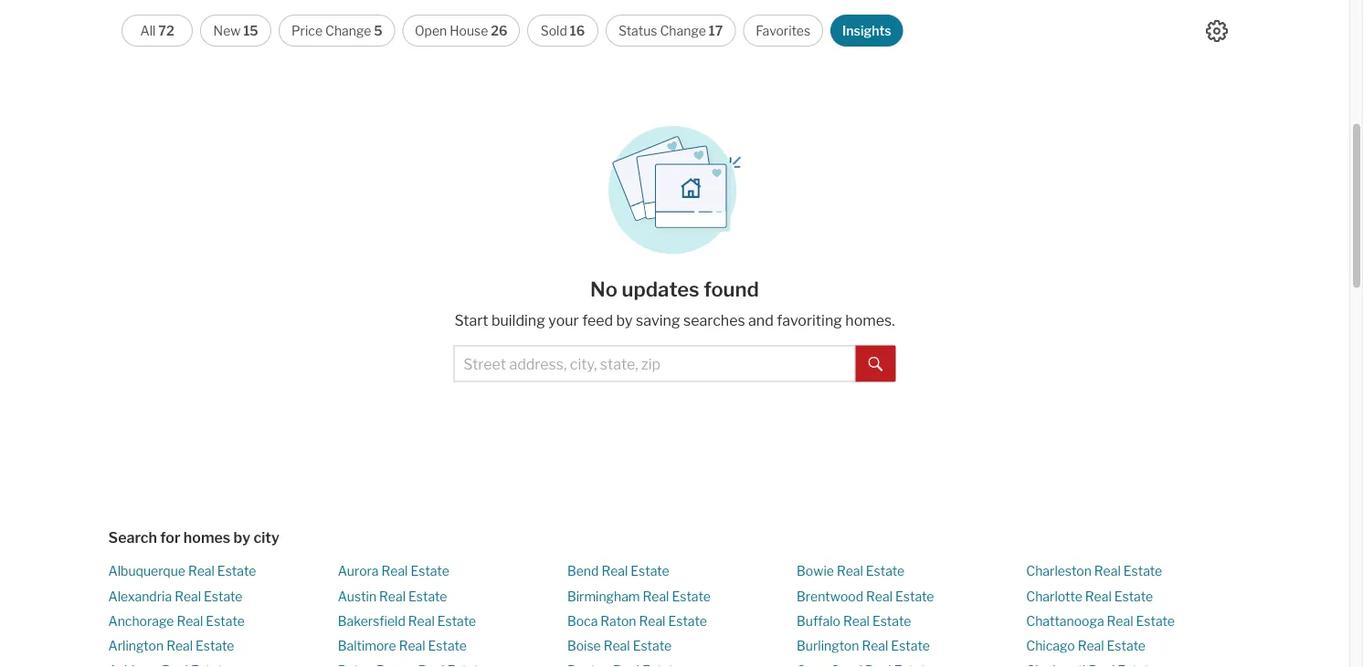 Task type: vqa. For each thing, say whether or not it's contained in the screenshot.
ALL 72
yes



Task type: locate. For each thing, give the bounding box(es) containing it.
estate down the 'alexandria real estate'
[[206, 614, 245, 630]]

status
[[619, 23, 657, 38]]

1 change from the left
[[325, 23, 371, 38]]

Favorites radio
[[743, 15, 823, 47]]

estate for alexandria real estate
[[204, 589, 243, 605]]

real for bakersfield real estate
[[408, 614, 435, 630]]

alexandria
[[108, 589, 172, 605]]

by
[[616, 312, 633, 330], [234, 530, 250, 547]]

estate for birmingham real estate
[[672, 589, 711, 605]]

searches
[[683, 312, 745, 330]]

raton
[[601, 614, 636, 630]]

real down buffalo real estate link
[[862, 639, 888, 654]]

bend real estate link
[[567, 564, 670, 580]]

boise real estate
[[567, 639, 672, 654]]

change left 5 at top
[[325, 23, 371, 38]]

boca raton real estate
[[567, 614, 707, 630]]

buffalo real estate link
[[797, 614, 911, 630]]

0 horizontal spatial change
[[325, 23, 371, 38]]

search for homes by city
[[108, 530, 280, 547]]

72
[[158, 23, 174, 38]]

no
[[590, 277, 618, 302]]

favoriting
[[777, 312, 842, 330]]

real down the charlotte real estate 'link'
[[1107, 614, 1134, 630]]

real up the charlotte real estate 'link'
[[1095, 564, 1121, 580]]

charlotte real estate link
[[1026, 589, 1153, 605]]

boise real estate link
[[567, 639, 672, 654]]

submit search image
[[869, 357, 883, 372]]

estate for austin real estate
[[408, 589, 447, 605]]

real down albuquerque real estate
[[175, 589, 201, 605]]

real up boca raton real estate
[[643, 589, 669, 605]]

estate for boise real estate
[[633, 639, 672, 654]]

chicago real estate
[[1026, 639, 1146, 654]]

estate down bakersfield real estate link
[[428, 639, 467, 654]]

2 change from the left
[[660, 23, 706, 38]]

homes
[[183, 530, 230, 547]]

real up chattanooga real estate
[[1085, 589, 1112, 605]]

estate for charlotte real estate
[[1115, 589, 1153, 605]]

estate up chattanooga real estate
[[1115, 589, 1153, 605]]

estate for chicago real estate
[[1107, 639, 1146, 654]]

estate
[[217, 564, 256, 580], [411, 564, 449, 580], [631, 564, 670, 580], [866, 564, 905, 580], [1124, 564, 1162, 580], [204, 589, 243, 605], [408, 589, 447, 605], [672, 589, 711, 605], [895, 589, 934, 605], [1115, 589, 1153, 605], [206, 614, 245, 630], [437, 614, 476, 630], [668, 614, 707, 630], [873, 614, 911, 630], [1136, 614, 1175, 630], [196, 639, 234, 654], [428, 639, 467, 654], [633, 639, 672, 654], [891, 639, 930, 654], [1107, 639, 1146, 654]]

1 horizontal spatial by
[[616, 312, 633, 330]]

real down chattanooga real estate link
[[1078, 639, 1104, 654]]

albuquerque real estate link
[[108, 564, 256, 580]]

Insights radio
[[831, 15, 903, 47]]

estate down albuquerque real estate
[[204, 589, 243, 605]]

buffalo
[[797, 614, 841, 630]]

buffalo real estate
[[797, 614, 911, 630]]

real up baltimore real estate link
[[408, 614, 435, 630]]

favorites
[[756, 23, 811, 38]]

arlington real estate link
[[108, 639, 234, 654]]

estate up birmingham real estate
[[631, 564, 670, 580]]

aurora real estate link
[[338, 564, 449, 580]]

estate up baltimore real estate link
[[437, 614, 476, 630]]

anchorage
[[108, 614, 174, 630]]

estate up austin real estate
[[411, 564, 449, 580]]

real down the homes
[[188, 564, 215, 580]]

bend
[[567, 564, 599, 580]]

estate down buffalo real estate link
[[891, 639, 930, 654]]

real for aurora real estate
[[382, 564, 408, 580]]

by right feed
[[616, 312, 633, 330]]

real
[[188, 564, 215, 580], [382, 564, 408, 580], [602, 564, 628, 580], [837, 564, 863, 580], [1095, 564, 1121, 580], [175, 589, 201, 605], [379, 589, 406, 605], [643, 589, 669, 605], [866, 589, 893, 605], [1085, 589, 1112, 605], [177, 614, 203, 630], [408, 614, 435, 630], [639, 614, 666, 630], [843, 614, 870, 630], [1107, 614, 1134, 630], [166, 639, 193, 654], [399, 639, 425, 654], [604, 639, 630, 654], [862, 639, 888, 654], [1078, 639, 1104, 654]]

real down bakersfield real estate link
[[399, 639, 425, 654]]

1 horizontal spatial change
[[660, 23, 706, 38]]

burlington real estate
[[797, 639, 930, 654]]

and
[[748, 312, 774, 330]]

real for albuquerque real estate
[[188, 564, 215, 580]]

estate down brentwood real estate
[[873, 614, 911, 630]]

estate up brentwood real estate
[[866, 564, 905, 580]]

birmingham real estate
[[567, 589, 711, 605]]

sold
[[541, 23, 567, 38]]

real down anchorage real estate
[[166, 639, 193, 654]]

saving
[[636, 312, 680, 330]]

baltimore
[[338, 639, 396, 654]]

bowie real estate link
[[797, 564, 905, 580]]

17
[[709, 23, 723, 38]]

estate up the charlotte real estate 'link'
[[1124, 564, 1162, 580]]

real down aurora real estate
[[379, 589, 406, 605]]

estate down boca raton real estate
[[633, 639, 672, 654]]

change
[[325, 23, 371, 38], [660, 23, 706, 38]]

start
[[455, 312, 488, 330]]

real up brentwood real estate
[[837, 564, 863, 580]]

bend real estate
[[567, 564, 670, 580]]

real up birmingham
[[602, 564, 628, 580]]

estate up boca raton real estate
[[672, 589, 711, 605]]

option group
[[122, 15, 903, 47]]

real up austin real estate
[[382, 564, 408, 580]]

change inside status change radio
[[660, 23, 706, 38]]

Sold radio
[[527, 15, 598, 47]]

estate down the homes
[[217, 564, 256, 580]]

found
[[704, 277, 759, 302]]

building
[[492, 312, 545, 330]]

estate down chattanooga real estate
[[1107, 639, 1146, 654]]

16
[[570, 23, 585, 38]]

estate down the charlotte real estate 'link'
[[1136, 614, 1175, 630]]

arlington real estate
[[108, 639, 234, 654]]

1 vertical spatial by
[[234, 530, 250, 547]]

chicago real estate link
[[1026, 639, 1146, 654]]

austin real estate
[[338, 589, 447, 605]]

estate down anchorage real estate
[[196, 639, 234, 654]]

search
[[108, 530, 157, 547]]

change inside 'price change' option
[[325, 23, 371, 38]]

boca raton real estate link
[[567, 614, 707, 630]]

estate up bakersfield real estate link
[[408, 589, 447, 605]]

real down "raton"
[[604, 639, 630, 654]]

change left '17'
[[660, 23, 706, 38]]

0 horizontal spatial by
[[234, 530, 250, 547]]

real up buffalo real estate link
[[866, 589, 893, 605]]

aurora
[[338, 564, 379, 580]]

estate for buffalo real estate
[[873, 614, 911, 630]]

real up burlington real estate link
[[843, 614, 870, 630]]

real down the 'alexandria real estate'
[[177, 614, 203, 630]]

bakersfield real estate
[[338, 614, 476, 630]]

aurora real estate
[[338, 564, 449, 580]]

0 vertical spatial by
[[616, 312, 633, 330]]

real for buffalo real estate
[[843, 614, 870, 630]]

estate for charleston real estate
[[1124, 564, 1162, 580]]

brentwood real estate link
[[797, 589, 934, 605]]

by left the city
[[234, 530, 250, 547]]

estate for anchorage real estate
[[206, 614, 245, 630]]

baltimore real estate
[[338, 639, 467, 654]]

estate for bakersfield real estate
[[437, 614, 476, 630]]

estate up buffalo real estate link
[[895, 589, 934, 605]]



Task type: describe. For each thing, give the bounding box(es) containing it.
option group containing all
[[122, 15, 903, 47]]

real for brentwood real estate
[[866, 589, 893, 605]]

charlotte
[[1026, 589, 1083, 605]]

charleston real estate link
[[1026, 564, 1162, 580]]

estate for bend real estate
[[631, 564, 670, 580]]

estate for albuquerque real estate
[[217, 564, 256, 580]]

baltimore real estate link
[[338, 639, 467, 654]]

your
[[548, 312, 579, 330]]

real for charlotte real estate
[[1085, 589, 1112, 605]]

status change 17
[[619, 23, 723, 38]]

estate down birmingham real estate link
[[668, 614, 707, 630]]

estate for chattanooga real estate
[[1136, 614, 1175, 630]]

change for 17
[[660, 23, 706, 38]]

open house 26
[[415, 23, 508, 38]]

bakersfield
[[338, 614, 406, 630]]

Street address, city, state, zip search field
[[454, 346, 856, 382]]

26
[[491, 23, 508, 38]]

real for alexandria real estate
[[175, 589, 201, 605]]

brentwood
[[797, 589, 864, 605]]

chattanooga real estate
[[1026, 614, 1175, 630]]

all
[[140, 23, 156, 38]]

boise
[[567, 639, 601, 654]]

new
[[213, 23, 241, 38]]

updates
[[622, 277, 700, 302]]

estate for baltimore real estate
[[428, 639, 467, 654]]

homes.
[[845, 312, 895, 330]]

Price Change radio
[[279, 15, 395, 47]]

real for arlington real estate
[[166, 639, 193, 654]]

no updates found
[[590, 277, 759, 302]]

All radio
[[122, 15, 193, 47]]

birmingham real estate link
[[567, 589, 711, 605]]

city
[[254, 530, 280, 547]]

alexandria real estate
[[108, 589, 243, 605]]

burlington real estate link
[[797, 639, 930, 654]]

price change 5
[[291, 23, 383, 38]]

5
[[374, 23, 383, 38]]

albuquerque real estate
[[108, 564, 256, 580]]

real for charleston real estate
[[1095, 564, 1121, 580]]

house
[[450, 23, 488, 38]]

alexandria real estate link
[[108, 589, 243, 605]]

austin real estate link
[[338, 589, 447, 605]]

price
[[291, 23, 323, 38]]

real for chicago real estate
[[1078, 639, 1104, 654]]

real for austin real estate
[[379, 589, 406, 605]]

real for baltimore real estate
[[399, 639, 425, 654]]

real for bend real estate
[[602, 564, 628, 580]]

charleston
[[1026, 564, 1092, 580]]

chicago
[[1026, 639, 1075, 654]]

estate for burlington real estate
[[891, 639, 930, 654]]

bakersfield real estate link
[[338, 614, 476, 630]]

real for boise real estate
[[604, 639, 630, 654]]

charlotte real estate
[[1026, 589, 1153, 605]]

estate for arlington real estate
[[196, 639, 234, 654]]

real for bowie real estate
[[837, 564, 863, 580]]

real for chattanooga real estate
[[1107, 614, 1134, 630]]

sold 16
[[541, 23, 585, 38]]

real for anchorage real estate
[[177, 614, 203, 630]]

feed
[[582, 312, 613, 330]]

real for burlington real estate
[[862, 639, 888, 654]]

Open House radio
[[403, 15, 520, 47]]

charleston real estate
[[1026, 564, 1162, 580]]

start building your feed by saving searches and favoriting homes.
[[455, 312, 895, 330]]

15
[[243, 23, 258, 38]]

new 15
[[213, 23, 258, 38]]

estate for bowie real estate
[[866, 564, 905, 580]]

real for birmingham real estate
[[643, 589, 669, 605]]

burlington
[[797, 639, 859, 654]]

chattanooga
[[1026, 614, 1104, 630]]

anchorage real estate link
[[108, 614, 245, 630]]

anchorage real estate
[[108, 614, 245, 630]]

real down birmingham real estate link
[[639, 614, 666, 630]]

all 72
[[140, 23, 174, 38]]

estate for brentwood real estate
[[895, 589, 934, 605]]

austin
[[338, 589, 377, 605]]

New radio
[[200, 15, 272, 47]]

chattanooga real estate link
[[1026, 614, 1175, 630]]

for
[[160, 530, 180, 547]]

open
[[415, 23, 447, 38]]

insights
[[842, 23, 892, 38]]

albuquerque
[[108, 564, 185, 580]]

change for 5
[[325, 23, 371, 38]]

birmingham
[[567, 589, 640, 605]]

Status Change radio
[[606, 15, 736, 47]]

bowie real estate
[[797, 564, 905, 580]]

arlington
[[108, 639, 164, 654]]

brentwood real estate
[[797, 589, 934, 605]]

boca
[[567, 614, 598, 630]]

estate for aurora real estate
[[411, 564, 449, 580]]

bowie
[[797, 564, 834, 580]]



